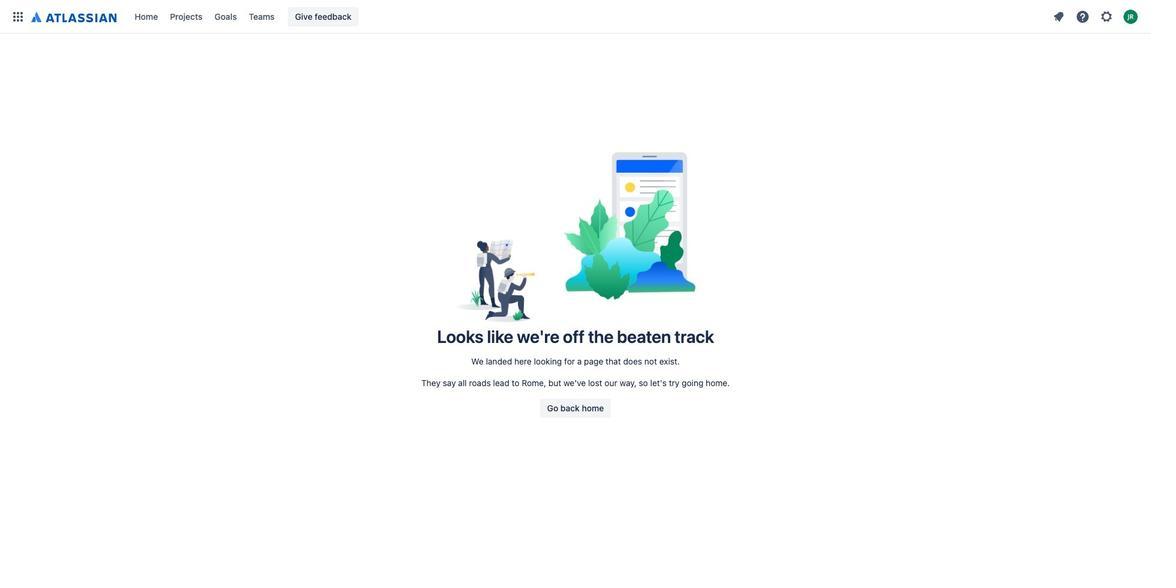 Task type: vqa. For each thing, say whether or not it's contained in the screenshot.
Help Icon
yes



Task type: locate. For each thing, give the bounding box(es) containing it.
banner
[[0, 0, 1151, 34]]

atlassian image
[[31, 9, 117, 24], [31, 9, 117, 24]]

list
[[129, 0, 1048, 33], [1048, 7, 1144, 26]]

switch to... image
[[11, 9, 25, 24]]



Task type: describe. For each thing, give the bounding box(es) containing it.
help icon image
[[1076, 9, 1090, 24]]

notifications image
[[1052, 9, 1066, 24]]

account image
[[1124, 9, 1138, 24]]

settings image
[[1100, 9, 1114, 24]]

top element
[[7, 0, 1048, 33]]



